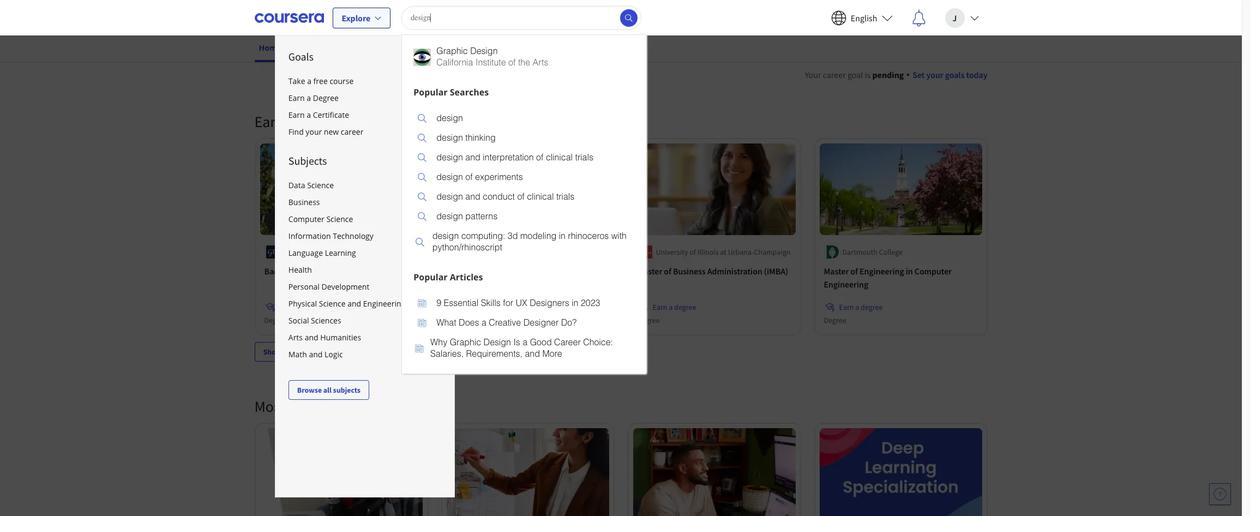 Task type: locate. For each thing, give the bounding box(es) containing it.
computer science
[[289, 214, 353, 224]]

0 vertical spatial clinical
[[546, 152, 573, 162]]

career inside find your new career link
[[341, 127, 364, 137]]

1 vertical spatial your
[[306, 127, 322, 137]]

thinking
[[466, 133, 496, 143]]

is
[[865, 69, 871, 80]]

graphic design california institute of the arts
[[437, 46, 549, 67]]

data
[[289, 180, 305, 190]]

your down earn a degree
[[287, 112, 315, 131]]

0 vertical spatial design
[[470, 46, 498, 56]]

university down the information technology
[[323, 247, 356, 257]]

browse all subjects
[[297, 385, 361, 395]]

humanities
[[320, 332, 361, 343]]

1 horizontal spatial your
[[805, 69, 821, 80]]

degree
[[301, 302, 323, 312], [488, 302, 510, 312], [674, 302, 696, 312], [861, 302, 883, 312]]

0 horizontal spatial career
[[341, 127, 364, 137]]

explore button
[[333, 7, 391, 28]]

help center image
[[1214, 488, 1227, 501]]

arts
[[533, 58, 549, 67], [308, 266, 323, 276], [289, 332, 303, 343]]

science inside dropdown button
[[319, 298, 346, 309]]

most popular certificates collection element
[[248, 379, 994, 516]]

more
[[543, 349, 562, 359]]

0 horizontal spatial career
[[512, 43, 536, 53]]

suggestion image image for design computing: 3d modeling in rhinoceros with python/rhinoscript
[[416, 238, 425, 246]]

0 vertical spatial popular
[[414, 86, 448, 98]]

goals
[[289, 50, 314, 63]]

1 vertical spatial find
[[289, 127, 304, 137]]

4 earn a degree from the left
[[839, 302, 883, 312]]

show
[[263, 347, 282, 357]]

bachelor
[[264, 266, 297, 276]]

business down data science
[[289, 197, 320, 207]]

career up the
[[512, 43, 536, 53]]

patterns
[[466, 211, 498, 221]]

0 horizontal spatial your
[[287, 112, 315, 131]]

None search field
[[402, 6, 647, 374]]

master inside master of engineering in computer engineering
[[824, 266, 849, 276]]

interpretation
[[483, 152, 534, 162]]

1 list box from the top
[[402, 102, 647, 267]]

most
[[255, 396, 285, 416]]

a inside "earn a certificate" popup button
[[307, 110, 311, 120]]

list box containing design
[[402, 102, 647, 267]]

math
[[289, 349, 307, 360]]

engineering down berkeley
[[556, 266, 601, 276]]

sciences
[[311, 315, 341, 326]]

suggestion image image
[[414, 48, 431, 66], [418, 114, 427, 123], [418, 134, 427, 142], [418, 153, 427, 162], [418, 173, 427, 182], [418, 193, 427, 201], [418, 212, 427, 221], [416, 238, 425, 246], [418, 299, 427, 308], [418, 319, 427, 327], [415, 344, 424, 353]]

master for master of engineering in computer engineering
[[824, 266, 849, 276]]

design up institute
[[470, 46, 498, 56]]

physical
[[289, 298, 317, 309]]

suggestion image image for design of experiments
[[418, 173, 427, 182]]

most popular certificates
[[255, 396, 412, 416]]

1 vertical spatial science
[[327, 214, 353, 224]]

suggestion image image for design patterns
[[418, 212, 427, 221]]

clinical up modeling
[[527, 192, 554, 202]]

popular down california
[[414, 86, 448, 98]]

science up the information technology
[[327, 214, 353, 224]]

find inside explore menu element
[[289, 127, 304, 137]]

degree for master of advanced study in engineering
[[451, 315, 473, 325]]

group
[[275, 35, 967, 516]]

computer inside master of engineering in computer engineering
[[915, 266, 952, 276]]

1 vertical spatial career
[[341, 127, 364, 137]]

popular for popular articles
[[414, 271, 448, 283]]

earn a degree for advanced
[[466, 302, 510, 312]]

essential
[[444, 298, 479, 308]]

at
[[720, 247, 727, 257]]

and up design of experiments
[[466, 152, 481, 162]]

design up requirements,
[[484, 337, 511, 347]]

0 horizontal spatial business
[[289, 197, 320, 207]]

take
[[289, 76, 305, 86]]

science
[[307, 180, 334, 190], [327, 214, 353, 224], [319, 298, 346, 309]]

clinical for conduct
[[527, 192, 554, 202]]

design inside why graphic design is a good career choice: salaries, requirements, and more
[[484, 337, 511, 347]]

math and logic button
[[275, 346, 454, 363]]

degree down master of engineering in computer engineering
[[861, 302, 883, 312]]

of inside master of engineering in computer engineering
[[851, 266, 858, 276]]

your inside explore menu element
[[306, 127, 322, 137]]

learning inside dropdown button
[[325, 248, 356, 258]]

4 degree from the left
[[861, 302, 883, 312]]

1 vertical spatial design
[[484, 337, 511, 347]]

0 horizontal spatial university
[[323, 247, 356, 257]]

arts down "language learning"
[[308, 266, 323, 276]]

home link
[[255, 35, 286, 62]]

find up california
[[459, 43, 474, 53]]

1 horizontal spatial master
[[638, 266, 663, 276]]

earn
[[289, 93, 305, 103], [289, 110, 305, 120], [255, 112, 284, 131], [280, 302, 294, 312], [466, 302, 481, 312], [653, 302, 668, 312], [839, 302, 854, 312]]

1 horizontal spatial arts
[[308, 266, 323, 276]]

your left the new
[[306, 127, 322, 137]]

graphic inside why graphic design is a good career choice: salaries, requirements, and more
[[450, 337, 481, 347]]

browse all subjects button
[[289, 380, 369, 400]]

find for find your new career
[[289, 127, 304, 137]]

career
[[512, 43, 536, 53], [554, 337, 581, 347]]

of
[[509, 58, 516, 67], [536, 152, 544, 162], [466, 172, 473, 182], [517, 192, 525, 202], [503, 247, 510, 257], [690, 247, 696, 257], [299, 266, 306, 276], [478, 266, 485, 276], [664, 266, 672, 276], [851, 266, 858, 276]]

computer
[[289, 214, 325, 224], [915, 266, 952, 276]]

list box for popular articles
[[402, 287, 647, 373]]

design for design patterns
[[437, 211, 463, 221]]

computer inside popup button
[[289, 214, 325, 224]]

graphic inside graphic design california institute of the arts
[[437, 46, 468, 56]]

creative
[[489, 318, 521, 328]]

1 vertical spatial graphic
[[450, 337, 481, 347]]

university for master of business administration (imba)
[[656, 247, 688, 257]]

and inside dropdown button
[[305, 332, 318, 343]]

learning up bachelor of arts in liberal studies link
[[325, 248, 356, 258]]

design thinking
[[437, 133, 496, 143]]

university left illinois
[[656, 247, 688, 257]]

engineering inside physical science and engineering dropdown button
[[363, 298, 406, 309]]

career
[[823, 69, 846, 80], [341, 127, 364, 137]]

and down development
[[348, 298, 361, 309]]

computing:
[[461, 231, 505, 241]]

1 vertical spatial popular
[[414, 271, 448, 283]]

2 horizontal spatial master
[[824, 266, 849, 276]]

design inside design computing: 3d modeling in rhinoceros with python/rhinoscript
[[432, 231, 459, 241]]

popular down browse
[[288, 396, 338, 416]]

learning for language learning
[[325, 248, 356, 258]]

science down personal development
[[319, 298, 346, 309]]

suggestion image image for why graphic design is a good career choice: salaries, requirements, and more
[[415, 344, 424, 353]]

1 vertical spatial arts
[[308, 266, 323, 276]]

graphic
[[437, 46, 468, 56], [450, 337, 481, 347]]

j
[[953, 12, 957, 23]]

earn a degree down master of engineering in computer engineering
[[839, 302, 883, 312]]

and for conduct
[[466, 192, 481, 202]]

university for master of advanced study in engineering
[[469, 247, 502, 257]]

1 horizontal spatial computer
[[915, 266, 952, 276]]

popular for popular searches
[[414, 86, 448, 98]]

0 horizontal spatial trials
[[556, 192, 575, 202]]

career up more
[[554, 337, 581, 347]]

0 vertical spatial list box
[[402, 102, 647, 267]]

master of engineering in computer engineering
[[824, 266, 952, 290]]

0 vertical spatial find
[[459, 43, 474, 53]]

language learning
[[289, 248, 356, 258]]

arts right the
[[533, 58, 549, 67]]

health
[[289, 265, 312, 275]]

goal
[[848, 69, 863, 80]]

of inside graphic design california institute of the arts
[[509, 58, 516, 67]]

career right the new
[[341, 127, 364, 137]]

science right data
[[307, 180, 334, 190]]

master for master of business administration (imba)
[[638, 266, 663, 276]]

of inside bachelor of arts in liberal studies link
[[299, 266, 306, 276]]

0 vertical spatial career
[[512, 43, 536, 53]]

graphic up california
[[437, 46, 468, 56]]

and left logic
[[309, 349, 323, 360]]

graphic down 'does'
[[450, 337, 481, 347]]

your
[[476, 43, 492, 53], [306, 127, 322, 137]]

arts and humanities button
[[275, 329, 454, 346]]

1 horizontal spatial trials
[[575, 152, 594, 162]]

0 vertical spatial career
[[823, 69, 846, 80]]

3 university from the left
[[656, 247, 688, 257]]

1 vertical spatial learning
[[325, 248, 356, 258]]

1 vertical spatial trials
[[556, 192, 575, 202]]

of for master of business administration (imba)
[[664, 266, 672, 276]]

degree up social sciences
[[301, 302, 323, 312]]

clinical right interpretation
[[546, 152, 573, 162]]

and down social sciences
[[305, 332, 318, 343]]

1 master from the left
[[451, 266, 476, 276]]

conduct
[[483, 192, 515, 202]]

earn a degree
[[289, 93, 339, 103]]

0 vertical spatial graphic
[[437, 46, 468, 56]]

0 vertical spatial trials
[[575, 152, 594, 162]]

arts inside earn your degree collection element
[[308, 266, 323, 276]]

trials
[[575, 152, 594, 162], [556, 192, 575, 202]]

0 horizontal spatial find
[[289, 127, 304, 137]]

8
[[283, 347, 287, 357]]

list box for popular searches
[[402, 102, 647, 267]]

master
[[451, 266, 476, 276], [638, 266, 663, 276], [824, 266, 849, 276]]

california,
[[511, 247, 544, 257]]

2 horizontal spatial arts
[[533, 58, 549, 67]]

0 horizontal spatial computer
[[289, 214, 325, 224]]

find down earn a certificate
[[289, 127, 304, 137]]

1 degree from the left
[[301, 302, 323, 312]]

design of experiments
[[437, 172, 523, 182]]

degree down master of business administration (imba)
[[674, 302, 696, 312]]

searches
[[450, 86, 489, 98]]

your career goal is pending
[[805, 69, 904, 80]]

list box
[[402, 102, 647, 267], [402, 287, 647, 373]]

earn a degree down master of business administration (imba)
[[653, 302, 696, 312]]

suggestion image image for 9 essential skills for ux designers in 2023
[[418, 299, 427, 308]]

bachelor of arts in liberal studies
[[264, 266, 388, 276]]

1 university from the left
[[323, 247, 356, 257]]

0 vertical spatial learning
[[320, 43, 352, 53]]

1 vertical spatial career
[[554, 337, 581, 347]]

of for university of illinois at urbana-champaign
[[690, 247, 696, 257]]

0 vertical spatial your
[[476, 43, 492, 53]]

requirements,
[[466, 349, 523, 359]]

master of advanced study in engineering link
[[451, 264, 605, 278]]

of inside master of advanced study in engineering link
[[478, 266, 485, 276]]

design inside graphic design california institute of the arts
[[470, 46, 498, 56]]

articles
[[450, 271, 483, 283]]

0 vertical spatial your
[[805, 69, 821, 80]]

2 vertical spatial arts
[[289, 332, 303, 343]]

0 horizontal spatial your
[[306, 127, 322, 137]]

career left the goal
[[823, 69, 846, 80]]

degree up creative
[[488, 302, 510, 312]]

1 horizontal spatial career
[[554, 337, 581, 347]]

1 earn a degree from the left
[[280, 302, 323, 312]]

2 horizontal spatial university
[[656, 247, 688, 257]]

business
[[289, 197, 320, 207], [673, 266, 706, 276]]

(imba)
[[764, 266, 789, 276]]

3 degree from the left
[[674, 302, 696, 312]]

0 horizontal spatial arts
[[289, 332, 303, 343]]

1 vertical spatial clinical
[[527, 192, 554, 202]]

design for design and conduct of clinical trials
[[437, 192, 463, 202]]

of for master of advanced study in engineering
[[478, 266, 485, 276]]

list box containing 9 essential skills for ux designers in 2023
[[402, 287, 647, 373]]

new
[[324, 127, 339, 137]]

home
[[259, 43, 281, 53]]

0 vertical spatial science
[[307, 180, 334, 190]]

and down good at the bottom of page
[[525, 349, 540, 359]]

and for interpretation
[[466, 152, 481, 162]]

and for logic
[[309, 349, 323, 360]]

learning right my
[[320, 43, 352, 53]]

popular up 9
[[414, 271, 448, 283]]

2 earn a degree from the left
[[466, 302, 510, 312]]

business down illinois
[[673, 266, 706, 276]]

earn a degree button
[[275, 89, 454, 106]]

your
[[805, 69, 821, 80], [287, 112, 315, 131]]

1 vertical spatial list box
[[402, 287, 647, 373]]

trials for design and conduct of clinical trials
[[556, 192, 575, 202]]

2 degree from the left
[[488, 302, 510, 312]]

2 university from the left
[[469, 247, 502, 257]]

design for design thinking
[[437, 133, 463, 143]]

0 horizontal spatial master
[[451, 266, 476, 276]]

earn a degree up social
[[280, 302, 323, 312]]

design for design and interpretation of clinical trials
[[437, 152, 463, 162]]

popular
[[414, 86, 448, 98], [414, 271, 448, 283], [288, 396, 338, 416]]

what
[[437, 318, 456, 328]]

2 master from the left
[[638, 266, 663, 276]]

main content
[[0, 55, 1242, 516]]

line chart image
[[827, 130, 841, 143]]

3 earn a degree from the left
[[653, 302, 696, 312]]

1 vertical spatial business
[[673, 266, 706, 276]]

and up design patterns
[[466, 192, 481, 202]]

business inside business dropdown button
[[289, 197, 320, 207]]

find your new career link
[[454, 35, 540, 60]]

champaign
[[754, 247, 791, 257]]

2 vertical spatial science
[[319, 298, 346, 309]]

degree for master of business administration (imba)
[[638, 315, 660, 325]]

degree for advanced
[[488, 302, 510, 312]]

university down computing:
[[469, 247, 502, 257]]

all
[[323, 385, 332, 395]]

earn a degree up creative
[[466, 302, 510, 312]]

degree for bachelor of arts in liberal studies
[[264, 315, 287, 325]]

1 vertical spatial computer
[[915, 266, 952, 276]]

california
[[437, 58, 473, 67]]

designers
[[530, 298, 570, 308]]

show 8 more
[[263, 347, 306, 357]]

1 horizontal spatial business
[[673, 266, 706, 276]]

personal development button
[[275, 278, 454, 295]]

0 vertical spatial business
[[289, 197, 320, 207]]

your up institute
[[476, 43, 492, 53]]

arts up more
[[289, 332, 303, 343]]

1 horizontal spatial your
[[476, 43, 492, 53]]

advanced
[[487, 266, 523, 276]]

2 list box from the top
[[402, 287, 647, 373]]

0 vertical spatial arts
[[533, 58, 549, 67]]

2 vertical spatial popular
[[288, 396, 338, 416]]

degree
[[313, 93, 339, 103], [318, 112, 363, 131], [264, 315, 287, 325], [451, 315, 473, 325], [638, 315, 660, 325], [824, 315, 847, 325]]

a inside take a free course link
[[307, 76, 312, 86]]

earn inside earn a degree "popup button"
[[289, 93, 305, 103]]

of inside "master of business administration (imba)" link
[[664, 266, 672, 276]]

your left the goal
[[805, 69, 821, 80]]

physical science and engineering
[[289, 298, 406, 309]]

1 horizontal spatial university
[[469, 247, 502, 257]]

university of illinois at urbana-champaign
[[656, 247, 791, 257]]

social sciences
[[289, 315, 341, 326]]

engineering up social sciences 'popup button' at the bottom
[[363, 298, 406, 309]]

1 horizontal spatial find
[[459, 43, 474, 53]]

3 master from the left
[[824, 266, 849, 276]]

1 vertical spatial your
[[287, 112, 315, 131]]

certificates
[[341, 396, 412, 416]]

design for design
[[437, 113, 463, 123]]

salaries,
[[431, 349, 464, 359]]

menu item
[[454, 35, 967, 516]]

is
[[514, 337, 520, 347]]

0 vertical spatial computer
[[289, 214, 325, 224]]



Task type: vqa. For each thing, say whether or not it's contained in the screenshot.
'University of Colorado Boulder' image
no



Task type: describe. For each thing, give the bounding box(es) containing it.
find your new career
[[289, 127, 364, 137]]

online degrees
[[378, 43, 433, 53]]

autocomplete results list box
[[402, 34, 647, 374]]

study
[[524, 266, 546, 276]]

liberal
[[333, 266, 359, 276]]

smile image
[[827, 170, 841, 183]]

and inside why graphic design is a good career choice: salaries, requirements, and more
[[525, 349, 540, 359]]

language
[[289, 248, 323, 258]]

arts inside dropdown button
[[289, 332, 303, 343]]

business inside "master of business administration (imba)" link
[[673, 266, 706, 276]]

design for design of experiments
[[437, 172, 463, 182]]

information technology
[[289, 231, 374, 241]]

online
[[378, 43, 401, 53]]

master of advanced study in engineering
[[451, 266, 601, 276]]

trials for design and interpretation of clinical trials
[[575, 152, 594, 162]]

arts inside graphic design california institute of the arts
[[533, 58, 549, 67]]

designer
[[524, 318, 559, 328]]

What do you want to learn? text field
[[402, 6, 642, 30]]

college
[[879, 247, 903, 257]]

of for bachelor of arts in liberal studies
[[299, 266, 306, 276]]

personal
[[289, 282, 320, 292]]

of for design of experiments
[[466, 172, 473, 182]]

the
[[518, 58, 530, 67]]

administration
[[708, 266, 763, 276]]

your for new
[[306, 127, 322, 137]]

group containing goals
[[275, 35, 967, 516]]

in inside master of engineering in computer engineering
[[906, 266, 913, 276]]

design computing: 3d modeling in rhinoceros with python/rhinoscript
[[432, 231, 627, 252]]

in inside design computing: 3d modeling in rhinoceros with python/rhinoscript
[[559, 231, 566, 241]]

a inside earn a degree "popup button"
[[307, 93, 311, 103]]

earn a certificate button
[[275, 106, 454, 123]]

data science
[[289, 180, 334, 190]]

certificate
[[313, 110, 349, 120]]

earn a degree for business
[[653, 302, 696, 312]]

science for data
[[307, 180, 334, 190]]

science for computer
[[327, 214, 353, 224]]

of for university of california, berkeley
[[503, 247, 510, 257]]

free
[[313, 76, 328, 86]]

earn a degree for engineering
[[839, 302, 883, 312]]

subjects
[[289, 154, 327, 168]]

studies
[[361, 266, 388, 276]]

information technology button
[[275, 228, 454, 244]]

do?
[[561, 318, 577, 328]]

urbana-
[[728, 247, 754, 257]]

what does a creative designer do?
[[437, 318, 577, 328]]

earn your degree
[[255, 112, 363, 131]]

dartmouth
[[843, 247, 878, 257]]

9
[[437, 298, 441, 308]]

clinical for interpretation
[[546, 152, 573, 162]]

learning for my learning
[[320, 43, 352, 53]]

take a free course
[[289, 76, 354, 86]]

master of engineering in computer engineering link
[[824, 264, 978, 291]]

python/rhinoscript
[[432, 243, 503, 252]]

english button
[[823, 0, 902, 35]]

master of business administration (imba)
[[638, 266, 789, 276]]

popular articles
[[414, 271, 483, 283]]

explore menu element
[[275, 36, 454, 400]]

personal development
[[289, 282, 370, 292]]

coursera image
[[255, 9, 324, 26]]

degree for engineering
[[861, 302, 883, 312]]

suggestion image image for design thinking
[[418, 134, 427, 142]]

institute
[[476, 58, 506, 67]]

language learning button
[[275, 244, 454, 261]]

earn your degree collection element
[[248, 94, 994, 379]]

suggestion image image for what does a creative designer do?
[[418, 319, 427, 327]]

engineering inside master of advanced study in engineering link
[[556, 266, 601, 276]]

more
[[289, 347, 306, 357]]

none search field containing popular searches
[[402, 6, 647, 374]]

my learning
[[308, 43, 352, 53]]

earn a degree for arts
[[280, 302, 323, 312]]

modeling
[[520, 231, 557, 241]]

2023
[[581, 298, 600, 308]]

pending
[[873, 69, 904, 80]]

a inside why graphic design is a good career choice: salaries, requirements, and more
[[523, 337, 528, 347]]

course
[[330, 76, 354, 86]]

1 horizontal spatial career
[[823, 69, 846, 80]]

social sciences button
[[275, 312, 454, 329]]

georgetown
[[283, 247, 322, 257]]

science for physical
[[319, 298, 346, 309]]

repeat image
[[827, 150, 841, 163]]

arts and humanities
[[289, 332, 361, 343]]

why graphic design is a good career choice: salaries, requirements, and more
[[431, 337, 613, 359]]

choice:
[[583, 337, 613, 347]]

your for new
[[476, 43, 492, 53]]

degree inside "popup button"
[[313, 93, 339, 103]]

design for design computing: 3d modeling in rhinoceros with python/rhinoscript
[[432, 231, 459, 241]]

health button
[[275, 261, 454, 278]]

career inside why graphic design is a good career choice: salaries, requirements, and more
[[554, 337, 581, 347]]

earn a certificate
[[289, 110, 349, 120]]

for
[[503, 298, 513, 308]]

and for humanities
[[305, 332, 318, 343]]

degree for arts
[[301, 302, 323, 312]]

9 essential skills for ux designers in 2023
[[437, 298, 600, 308]]

math and logic
[[289, 349, 343, 360]]

find your new career
[[459, 43, 536, 53]]

degree for business
[[674, 302, 696, 312]]

earn inside "earn a certificate" popup button
[[289, 110, 305, 120]]

master of business administration (imba) link
[[638, 264, 791, 278]]

skills
[[481, 298, 501, 308]]

design and interpretation of clinical trials
[[437, 152, 594, 162]]

find for find your new career
[[459, 43, 474, 53]]

degrees
[[403, 43, 433, 53]]

suggestion image image for design
[[418, 114, 427, 123]]

main content containing earn your degree
[[0, 55, 1242, 516]]

why
[[431, 337, 448, 347]]

new
[[494, 43, 510, 53]]

engineering down college in the top right of the page
[[860, 266, 904, 276]]

subjects
[[333, 385, 361, 395]]

of for master of engineering in computer engineering
[[851, 266, 858, 276]]

suggestion image image for design and conduct of clinical trials
[[418, 193, 427, 201]]

engineering down "dartmouth"
[[824, 279, 869, 290]]

ux
[[516, 298, 527, 308]]

my learning link
[[303, 35, 356, 60]]

master for master of advanced study in engineering
[[451, 266, 476, 276]]

good
[[530, 337, 552, 347]]

degree for master of engineering in computer engineering
[[824, 315, 847, 325]]

experiments
[[475, 172, 523, 182]]

suggestion image image for design and interpretation of clinical trials
[[418, 153, 427, 162]]



